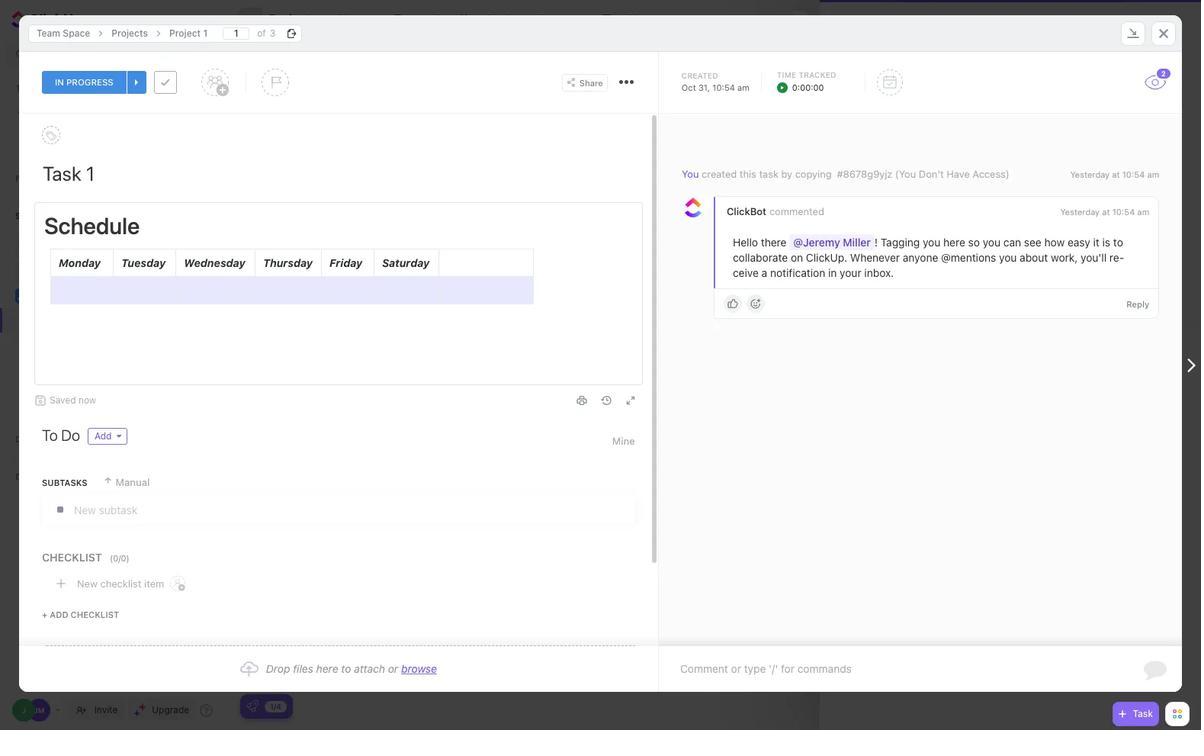 Task type: locate. For each thing, give the bounding box(es) containing it.
1 horizontal spatial project 2
[[944, 19, 980, 29]]

mine
[[612, 435, 635, 447]]

1 vertical spatial 3
[[330, 284, 336, 297]]

user friends image
[[17, 291, 29, 301]]

team space for team space link inside the task locations element
[[37, 27, 90, 39]]

to inside ! tagging you here so you can see how easy it is to collaborate on clickup. whenever anyone @mentions you about work, you'll re ceive a notification in your inbox.
[[1114, 236, 1124, 249]]

0 vertical spatial add
[[95, 430, 112, 442]]

1 vertical spatial yesterday
[[1061, 207, 1100, 217]]

to
[[42, 427, 58, 444]]

new inside task body element
[[77, 577, 98, 589]]

2 inside dropdown button
[[1162, 69, 1166, 78]]

task details element
[[19, 52, 1183, 114]]

everything
[[38, 265, 87, 277]]

project inside 'link'
[[169, 27, 201, 39]]

task 3
[[305, 284, 336, 297]]

here right the files
[[316, 662, 338, 675]]

new for new space
[[96, 241, 116, 251]]

0 horizontal spatial search
[[30, 48, 60, 60]]

@jeremy miller button
[[790, 234, 875, 250]]

0 vertical spatial new
[[96, 241, 116, 251]]

2 horizontal spatial projects
[[902, 19, 934, 29]]

checklist down new checklist item
[[71, 610, 119, 620]]

search up home
[[30, 48, 60, 60]]

0 vertical spatial here
[[944, 236, 966, 249]]

share left task settings image
[[580, 77, 603, 87]]

team space link inside sidebar navigation
[[38, 284, 216, 308]]

hello there @jeremy miller
[[733, 236, 871, 249]]

⌘k
[[197, 48, 211, 60]]

1 horizontal spatial here
[[944, 236, 966, 249]]

3 down friday
[[330, 284, 336, 297]]

projects up home link
[[112, 27, 148, 39]]

you down can
[[999, 251, 1017, 264]]

oct
[[682, 82, 696, 92]]

browse link
[[401, 662, 437, 675]]

1 vertical spatial 10:54
[[1123, 169, 1145, 179]]

31,
[[699, 82, 710, 92]]

new inside sidebar navigation
[[96, 241, 116, 251]]

closed
[[1137, 84, 1170, 94]]

projects link up home link
[[104, 24, 156, 42]]

projects link left project 2 link
[[902, 19, 934, 29]]

! tagging you here so you can see how easy it is to collaborate on clickup. whenever anyone @mentions you about work, you'll re ceive a notification in your inbox.
[[733, 236, 1126, 279]]

1 horizontal spatial add
[[95, 430, 112, 442]]

0 vertical spatial in
[[55, 77, 64, 87]]

#8678g9yjz
[[837, 168, 893, 180]]

clickbot
[[727, 205, 767, 218]]

thursday
[[263, 256, 313, 269]]

in inside in progress dropdown button
[[55, 77, 64, 87]]

0 vertical spatial 3
[[270, 27, 276, 39]]

1/4
[[270, 702, 282, 711]]

Search tasks... text field
[[256, 41, 382, 63]]

in up notifications
[[55, 77, 64, 87]]

set priority image
[[262, 69, 289, 96]]

team space link
[[843, 19, 892, 29], [29, 24, 98, 42], [38, 284, 216, 308]]

yesterday up it at the top right
[[1071, 169, 1110, 179]]

team space inside task locations element
[[37, 27, 90, 39]]

new down schedule
[[96, 241, 116, 251]]

10:54 for commented
[[1113, 207, 1135, 217]]

project 2
[[944, 19, 980, 29], [843, 62, 913, 83]]

task inside 'task 3' link
[[305, 284, 327, 297]]

set priority element
[[262, 69, 289, 96]]

is
[[1103, 236, 1111, 249]]

projects left project 2 link
[[902, 19, 934, 29]]

upgrade link
[[128, 700, 195, 721]]

0 horizontal spatial here
[[316, 662, 338, 675]]

1 horizontal spatial to
[[1114, 236, 1124, 249]]

0 vertical spatial yesterday
[[1071, 169, 1110, 179]]

in
[[55, 77, 64, 87], [828, 266, 837, 279]]

table
[[618, 12, 645, 25]]

space
[[867, 19, 892, 29], [63, 27, 90, 39], [118, 241, 145, 251], [66, 289, 96, 302]]

add
[[95, 430, 112, 442], [50, 610, 68, 620]]

files
[[293, 662, 313, 675]]

here left the so
[[944, 236, 966, 249]]

share for share button to the right
[[1157, 13, 1182, 25]]

1 vertical spatial new
[[77, 577, 98, 589]]

attach
[[354, 662, 385, 675]]

search for search tasks...
[[256, 46, 286, 57]]

search inside sidebar navigation
[[30, 48, 60, 60]]

task settings image
[[625, 80, 629, 84]]

minimize task image
[[1128, 28, 1140, 38]]

tracked
[[799, 70, 837, 79]]

favorites
[[15, 173, 65, 183]]

task 3 link
[[301, 278, 747, 303]]

2 vertical spatial task
[[1133, 708, 1154, 719]]

1 horizontal spatial at
[[1112, 169, 1120, 179]]

to right is
[[1114, 236, 1124, 249]]

everything link
[[0, 259, 230, 284]]

0 vertical spatial share
[[1157, 13, 1182, 25]]

1 horizontal spatial search
[[256, 46, 286, 57]]

1 horizontal spatial projects
[[269, 12, 317, 26]]

1 vertical spatial in
[[828, 266, 837, 279]]

upgrade
[[152, 704, 189, 716]]

notifications
[[38, 104, 97, 116]]

0 vertical spatial share button
[[1138, 7, 1188, 31]]

project
[[944, 19, 973, 29], [169, 27, 201, 39], [843, 62, 898, 83], [56, 388, 86, 399]]

team space for team space link in sidebar navigation
[[38, 289, 96, 302]]

0 vertical spatial yesterday at 10:54 am
[[1071, 169, 1160, 179]]

am for created
[[1148, 169, 1160, 179]]

share inside 'task details' element
[[580, 77, 603, 87]]

task for task 3
[[305, 284, 327, 297]]

you right the so
[[983, 236, 1001, 249]]

0 horizontal spatial share button
[[562, 74, 608, 91]]

2 vertical spatial am
[[1138, 207, 1150, 217]]

New subtask text field
[[74, 496, 635, 523]]

@jeremy
[[794, 236, 840, 249]]

in progress
[[55, 77, 114, 87]]

10:54 for created
[[1123, 169, 1145, 179]]

in down clickup.
[[828, 266, 837, 279]]

share up 2 dropdown button
[[1157, 13, 1182, 25]]

1 horizontal spatial 3
[[330, 284, 336, 297]]

team down everything
[[38, 289, 64, 302]]

add right do
[[95, 430, 112, 442]]

inbox.
[[865, 266, 894, 279]]

show
[[38, 129, 63, 141]]

to
[[1114, 236, 1124, 249], [341, 662, 351, 675]]

copying
[[795, 168, 832, 180]]

clickbot commented
[[727, 205, 825, 218]]

of
[[257, 27, 266, 39]]

this
[[740, 168, 757, 180]]

dashboards
[[15, 434, 78, 444]]

3 inside task locations element
[[270, 27, 276, 39]]

at
[[1112, 169, 1120, 179], [1103, 207, 1110, 217]]

(0/0)
[[110, 553, 130, 563]]

yesterday
[[1071, 169, 1110, 179], [1061, 207, 1100, 217]]

attachments
[[843, 281, 927, 298]]

task inside 'task 2' link
[[305, 529, 327, 541]]

1 vertical spatial project 2
[[843, 62, 913, 83]]

1 vertical spatial am
[[1148, 169, 1160, 179]]

monday
[[59, 256, 101, 269]]

tasks...
[[288, 46, 319, 57]]

commented
[[770, 205, 825, 218]]

new down checklist (0/0)
[[77, 577, 98, 589]]

manual
[[116, 476, 150, 488]]

sidebar navigation
[[0, 0, 230, 730]]

3 for task 3
[[330, 284, 336, 297]]

search for search
[[30, 48, 60, 60]]

re
[[1110, 251, 1125, 264]]

0 vertical spatial task
[[305, 284, 327, 297]]

1 vertical spatial here
[[316, 662, 338, 675]]

automations
[[1044, 13, 1100, 24]]

share button up 2 dropdown button
[[1138, 7, 1188, 31]]

0 horizontal spatial to
[[341, 662, 351, 675]]

list link
[[356, 0, 380, 38]]

docs
[[15, 472, 41, 481]]

checklist
[[100, 577, 142, 589], [71, 610, 119, 620]]

team inside sidebar navigation
[[38, 289, 64, 302]]

1 vertical spatial add
[[50, 610, 68, 620]]

0 horizontal spatial in
[[55, 77, 64, 87]]

team up home
[[37, 27, 60, 39]]

at for you created this task by copying #8678g9yjz (you don't have access)
[[1112, 169, 1120, 179]]

0 vertical spatial 10:54
[[713, 82, 735, 92]]

1 vertical spatial yesterday at 10:54 am
[[1061, 207, 1150, 217]]

team space inside sidebar navigation
[[38, 289, 96, 302]]

search down of 3
[[256, 46, 286, 57]]

1 horizontal spatial in
[[828, 266, 837, 279]]

2 button
[[1144, 67, 1172, 90]]

here inside ! tagging you here so you can see how easy it is to collaborate on clickup. whenever anyone @mentions you about work, you'll re ceive a notification in your inbox.
[[944, 236, 966, 249]]

0 horizontal spatial share
[[580, 77, 603, 87]]

new
[[96, 241, 116, 251], [77, 577, 98, 589]]

1
[[203, 27, 208, 39]]

you'll
[[1081, 251, 1107, 264]]

3 right of
[[270, 27, 276, 39]]

calendar
[[474, 12, 520, 25]]

1 vertical spatial task
[[305, 529, 327, 541]]

2 vertical spatial 10:54
[[1113, 207, 1135, 217]]

2
[[975, 19, 980, 29], [902, 62, 913, 83], [1162, 69, 1166, 78], [330, 255, 336, 268], [330, 529, 336, 541]]

yesterday up the easy at the top right of the page
[[1061, 207, 1100, 217]]

share button left task settings image
[[562, 74, 608, 91]]

to left attach
[[341, 662, 351, 675]]

created
[[702, 168, 737, 180]]

0 horizontal spatial add
[[50, 610, 68, 620]]

here
[[944, 236, 966, 249], [316, 662, 338, 675]]

1 horizontal spatial share
[[1157, 13, 1182, 25]]

whenever
[[850, 251, 900, 264]]

in inside ! tagging you here so you can see how easy it is to collaborate on clickup. whenever anyone @mentions you about work, you'll re ceive a notification in your inbox.
[[828, 266, 837, 279]]

of 3
[[257, 27, 276, 39]]

yesterday for you created this task by copying #8678g9yjz (you don't have access)
[[1071, 169, 1110, 179]]

0 vertical spatial at
[[1112, 169, 1120, 179]]

1 vertical spatial at
[[1103, 207, 1110, 217]]

add right +
[[50, 610, 68, 620]]

1 vertical spatial share
[[580, 77, 603, 87]]

am for commented
[[1138, 207, 1150, 217]]

you
[[923, 236, 941, 249], [983, 236, 1001, 249], [999, 251, 1017, 264]]

projects up of 3
[[269, 12, 317, 26]]

1 vertical spatial checklist
[[71, 610, 119, 620]]

search
[[256, 46, 286, 57], [30, 48, 60, 60]]

invite
[[94, 704, 118, 716]]

share for share button inside 'task details' element
[[580, 77, 603, 87]]

add inside dropdown button
[[95, 430, 112, 442]]

0 horizontal spatial at
[[1103, 207, 1110, 217]]

1 vertical spatial share button
[[562, 74, 608, 91]]

onboarding checklist button image
[[246, 700, 259, 713]]

0 horizontal spatial 3
[[270, 27, 276, 39]]

work,
[[1051, 251, 1078, 264]]

or
[[388, 662, 398, 675]]

checklist down (0/0)
[[100, 577, 142, 589]]

0 vertical spatial am
[[738, 82, 750, 92]]

0 horizontal spatial projects
[[112, 27, 148, 39]]

0 vertical spatial to
[[1114, 236, 1124, 249]]

don't
[[919, 168, 944, 180]]



Task type: describe. For each thing, give the bounding box(es) containing it.
ceive
[[733, 251, 1125, 279]]

how
[[1045, 236, 1065, 249]]

search tasks...
[[256, 46, 319, 57]]

0:00:00 button
[[777, 81, 846, 94]]

reply
[[1127, 299, 1150, 309]]

table link
[[618, 0, 651, 38]]

project 1
[[169, 27, 208, 39]]

easy
[[1068, 236, 1091, 249]]

task 2
[[305, 529, 336, 541]]

yesterday for clickbot commented
[[1061, 207, 1100, 217]]

notifications link
[[0, 98, 230, 123]]

access)
[[973, 168, 1010, 180]]

created
[[682, 71, 719, 80]]

board link
[[409, 0, 445, 38]]

show more
[[38, 129, 90, 141]]

can
[[1004, 236, 1022, 249]]

schedule dialog
[[19, 15, 1183, 692]]

yesterday at 10:54 am for clickbot commented
[[1061, 207, 1150, 217]]

hello
[[733, 236, 758, 249]]

project inside sidebar navigation
[[56, 388, 86, 399]]

new checklist item
[[77, 577, 164, 589]]

it
[[1094, 236, 1100, 249]]

@mentions
[[941, 251, 996, 264]]

!
[[875, 236, 878, 249]]

automations button
[[1036, 8, 1107, 31]]

your
[[840, 266, 862, 279]]

project notes
[[56, 388, 114, 399]]

team inside task locations element
[[37, 27, 60, 39]]

yesterday at 10:54 am for you created this task by copying #8678g9yjz (you don't have access)
[[1071, 169, 1160, 179]]

wednesday
[[184, 256, 245, 269]]

created oct 31, 10:54 am
[[682, 71, 750, 92]]

favorites button
[[0, 159, 230, 196]]

by
[[781, 168, 793, 180]]

home
[[38, 80, 65, 92]]

tuesday
[[121, 256, 166, 269]]

clickup.
[[806, 251, 847, 264]]

you created this task by copying #8678g9yjz (you don't have access)
[[682, 168, 1010, 180]]

‎task 2
[[305, 255, 336, 268]]

0 vertical spatial checklist
[[100, 577, 142, 589]]

saturday
[[382, 256, 430, 269]]

Set task position in this List number field
[[223, 27, 250, 39]]

team up 0:00:00 dropdown button at the right top of page
[[843, 19, 865, 29]]

1 vertical spatial to
[[341, 662, 351, 675]]

you up anyone
[[923, 236, 941, 249]]

a
[[762, 266, 768, 279]]

saved
[[50, 394, 76, 406]]

saved now
[[50, 394, 96, 406]]

new space
[[96, 241, 145, 251]]

hide closed button
[[1099, 82, 1174, 97]]

mine link
[[612, 428, 635, 454]]

onboarding checklist button element
[[246, 700, 259, 713]]

projects inside projects button
[[269, 12, 317, 26]]

10:54 inside "created oct 31, 10:54 am"
[[713, 82, 735, 92]]

calendar link
[[474, 0, 526, 38]]

1 horizontal spatial share button
[[1138, 7, 1188, 31]]

collaborate
[[733, 251, 788, 264]]

task 2 link
[[301, 522, 747, 548]]

share button inside 'task details' element
[[562, 74, 608, 91]]

Edit task name text field
[[43, 160, 635, 186]]

hide closed
[[1114, 84, 1170, 94]]

0 horizontal spatial project 2
[[843, 62, 913, 83]]

space inside task locations element
[[63, 27, 90, 39]]

1 horizontal spatial projects link
[[902, 19, 934, 29]]

more
[[66, 129, 90, 141]]

team space link inside task locations element
[[29, 24, 98, 42]]

manual button
[[103, 469, 150, 495]]

project 2 link
[[944, 19, 980, 29]]

time tracked
[[777, 70, 837, 79]]

project 1 link
[[162, 24, 215, 42]]

on
[[791, 251, 803, 264]]

at for clickbot commented
[[1103, 207, 1110, 217]]

task for task 2
[[305, 529, 327, 541]]

browse
[[401, 662, 437, 675]]

now
[[79, 394, 96, 406]]

schedule
[[44, 212, 140, 239]]

so
[[968, 236, 980, 249]]

home link
[[0, 74, 230, 98]]

checklist
[[42, 551, 102, 564]]

task history region
[[659, 114, 1183, 646]]

anyone
[[903, 251, 939, 264]]

0:00:00
[[793, 82, 824, 92]]

task locations element
[[19, 15, 1183, 52]]

0 vertical spatial project 2
[[944, 19, 980, 29]]

0 horizontal spatial projects link
[[104, 24, 156, 42]]

add button
[[88, 428, 127, 445]]

to do
[[42, 427, 80, 444]]

there
[[761, 236, 787, 249]]

task body element
[[19, 114, 658, 670]]

new for new checklist item
[[77, 577, 98, 589]]

gantt link
[[555, 0, 589, 38]]

‎task
[[305, 255, 327, 268]]

hide
[[1114, 84, 1134, 94]]

‎task 2 link
[[301, 249, 747, 274]]

board
[[409, 12, 439, 25]]

do
[[61, 427, 80, 444]]

projects inside task locations element
[[112, 27, 148, 39]]

have
[[947, 168, 970, 180]]

(you
[[895, 168, 916, 180]]

notification
[[770, 266, 826, 279]]

+ add checklist
[[42, 610, 119, 620]]

tagging
[[881, 236, 920, 249]]

am inside "created oct 31, 10:54 am"
[[738, 82, 750, 92]]

project notes link
[[0, 381, 199, 406]]

3 for of 3
[[270, 27, 276, 39]]



Task type: vqa. For each thing, say whether or not it's contained in the screenshot.
right AGENDA
no



